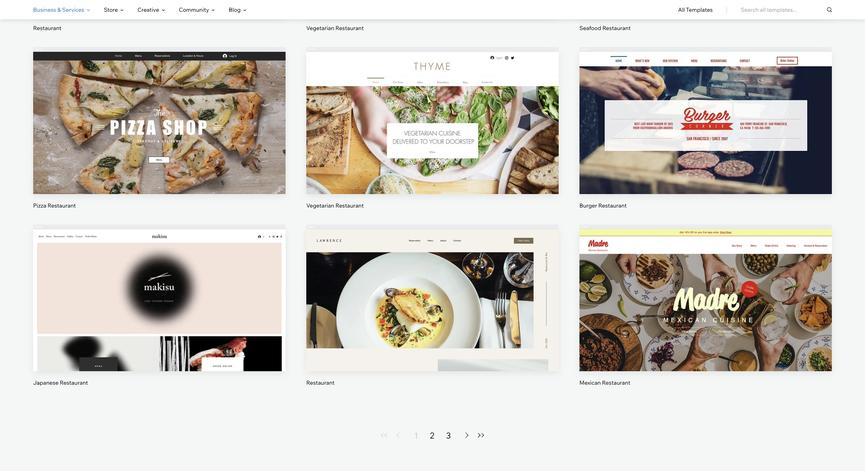 Task type: describe. For each thing, give the bounding box(es) containing it.
Search search field
[[741, 0, 832, 19]]

burger
[[580, 202, 597, 209]]

pizza restaurant
[[33, 202, 76, 209]]

restaurant for japanese restaurant group
[[60, 379, 88, 386]]

restaurant for the mexican restaurant group
[[602, 379, 631, 386]]

0 horizontal spatial restaurant website templates - restaurant image
[[33, 0, 286, 17]]

templates
[[686, 6, 713, 13]]

view for japanese restaurant
[[153, 310, 166, 317]]

services
[[62, 6, 84, 13]]

edit for pizza restaurant
[[154, 109, 165, 116]]

japanese restaurant
[[33, 379, 88, 386]]

seafood
[[580, 25, 601, 32]]

restaurant for pizza restaurant group at the top
[[48, 202, 76, 209]]

seafood restaurant
[[580, 25, 631, 32]]

edit for japanese restaurant
[[154, 286, 165, 293]]

mexican restaurant group
[[580, 224, 832, 386]]

view button for japanese restaurant
[[143, 305, 176, 322]]

restaurant website templates - seafood restaurant image
[[580, 0, 832, 17]]

restaurant website templates - vegetarian restaurant image
[[306, 52, 559, 194]]

burger restaurant
[[580, 202, 627, 209]]

1 vegetarian from the top
[[306, 25, 334, 32]]

restaurant website templates - burger restaurant image
[[580, 52, 832, 194]]

view button for burger restaurant
[[690, 128, 722, 144]]

burger restaurant group
[[580, 47, 832, 209]]

blog
[[229, 6, 241, 13]]

mexican restaurant
[[580, 379, 631, 386]]

business
[[33, 6, 56, 13]]

view button for restaurant
[[416, 305, 449, 322]]

view button for vegetarian restaurant
[[416, 128, 449, 144]]

view button for mexican restaurant
[[690, 305, 722, 322]]

1 horizontal spatial restaurant website templates - restaurant image
[[306, 229, 559, 371]]

restaurant website templates - pizza restaurant image
[[33, 52, 286, 194]]

categories by subject element
[[33, 0, 247, 19]]

restaurant group containing edit
[[306, 224, 559, 386]]

restaurant for seafood restaurant group
[[603, 25, 631, 32]]

pizza restaurant group
[[33, 47, 286, 209]]

japanese
[[33, 379, 59, 386]]

all templates link
[[678, 0, 713, 19]]

pizza
[[33, 202, 46, 209]]

edit for mexican restaurant
[[701, 286, 711, 293]]

restaurant for vegetarian restaurant group in the top of the page
[[336, 202, 364, 209]]

vegetarian inside group
[[306, 202, 334, 209]]

japanese restaurant group
[[33, 224, 286, 386]]

restaurant website templates - mexican restaurant image
[[580, 229, 832, 371]]

community
[[179, 6, 209, 13]]

last page image
[[477, 433, 485, 438]]

all
[[678, 6, 685, 13]]

1
[[414, 430, 418, 441]]

edit button for restaurant
[[416, 282, 449, 298]]

view for restaurant
[[426, 310, 439, 317]]

edit button for vegetarian restaurant
[[416, 104, 449, 121]]

categories. use the left and right arrow keys to navigate the menu element
[[0, 0, 865, 19]]

edit for vegetarian restaurant
[[427, 109, 438, 116]]



Task type: vqa. For each thing, say whether or not it's contained in the screenshot.
2nd Online from the bottom
no



Task type: locate. For each thing, give the bounding box(es) containing it.
view button inside japanese restaurant group
[[143, 305, 176, 322]]

2
[[430, 430, 435, 441]]

1 horizontal spatial restaurant group
[[306, 224, 559, 386]]

vegetarian
[[306, 25, 334, 32], [306, 202, 334, 209]]

view inside burger restaurant group
[[700, 133, 712, 140]]

next page image
[[463, 433, 471, 438]]

edit button inside pizza restaurant group
[[143, 104, 176, 121]]

restaurant group containing restaurant
[[33, 0, 286, 32]]

vegetarian restaurant group
[[306, 47, 559, 209]]

restaurant website templates - restaurant image
[[33, 0, 286, 17], [306, 229, 559, 371]]

view for vegetarian restaurant
[[426, 133, 439, 140]]

restaurant for burger restaurant group
[[599, 202, 627, 209]]

edit inside burger restaurant group
[[701, 109, 711, 116]]

edit inside vegetarian restaurant group
[[427, 109, 438, 116]]

edit for restaurant
[[427, 286, 438, 293]]

2 vegetarian from the top
[[306, 202, 334, 209]]

3
[[446, 430, 451, 441]]

edit button inside burger restaurant group
[[690, 104, 722, 121]]

view button for pizza restaurant
[[143, 128, 176, 144]]

edit button for japanese restaurant
[[143, 282, 176, 298]]

1 vertical spatial restaurant website templates - restaurant image
[[306, 229, 559, 371]]

view
[[153, 133, 166, 140], [426, 133, 439, 140], [700, 133, 712, 140], [153, 310, 166, 317], [426, 310, 439, 317], [700, 310, 712, 317]]

0 vertical spatial vegetarian restaurant
[[306, 25, 364, 32]]

0 vertical spatial vegetarian
[[306, 25, 334, 32]]

restaurant
[[33, 25, 61, 32], [336, 25, 364, 32], [603, 25, 631, 32], [48, 202, 76, 209], [336, 202, 364, 209], [599, 202, 627, 209], [60, 379, 88, 386], [306, 379, 335, 386], [602, 379, 631, 386]]

view inside the mexican restaurant group
[[700, 310, 712, 317]]

all templates
[[678, 6, 713, 13]]

view button inside pizza restaurant group
[[143, 128, 176, 144]]

restaurant group
[[33, 0, 286, 32], [306, 224, 559, 386]]

edit for burger restaurant
[[701, 109, 711, 116]]

view inside japanese restaurant group
[[153, 310, 166, 317]]

view button
[[143, 128, 176, 144], [416, 128, 449, 144], [690, 128, 722, 144], [143, 305, 176, 322], [416, 305, 449, 322], [690, 305, 722, 322]]

seafood restaurant group
[[580, 0, 832, 32]]

1 vertical spatial vegetarian
[[306, 202, 334, 209]]

vegetarian restaurant
[[306, 25, 364, 32], [306, 202, 364, 209]]

3 link
[[446, 430, 451, 441]]

restaurant website templates - japanese restaurant image
[[33, 229, 286, 371]]

edit inside the mexican restaurant group
[[701, 286, 711, 293]]

edit button for pizza restaurant
[[143, 104, 176, 121]]

view inside restaurant group
[[426, 310, 439, 317]]

None search field
[[741, 0, 832, 19]]

view button inside the mexican restaurant group
[[690, 305, 722, 322]]

restaurant inside group
[[48, 202, 76, 209]]

creative
[[138, 6, 159, 13]]

1 vertical spatial restaurant group
[[306, 224, 559, 386]]

view button inside vegetarian restaurant group
[[416, 128, 449, 144]]

2 link
[[430, 430, 435, 441]]

store
[[104, 6, 118, 13]]

edit inside pizza restaurant group
[[154, 109, 165, 116]]

mexican
[[580, 379, 601, 386]]

edit button for mexican restaurant
[[690, 282, 722, 298]]

0 horizontal spatial restaurant group
[[33, 0, 286, 32]]

0 vertical spatial restaurant group
[[33, 0, 286, 32]]

view button inside burger restaurant group
[[690, 128, 722, 144]]

view for mexican restaurant
[[700, 310, 712, 317]]

edit button for burger restaurant
[[690, 104, 722, 121]]

edit button inside restaurant group
[[416, 282, 449, 298]]

view inside vegetarian restaurant group
[[426, 133, 439, 140]]

view button inside restaurant group
[[416, 305, 449, 322]]

1 vertical spatial vegetarian restaurant
[[306, 202, 364, 209]]

edit
[[154, 109, 165, 116], [427, 109, 438, 116], [701, 109, 711, 116], [154, 286, 165, 293], [427, 286, 438, 293], [701, 286, 711, 293]]

edit button inside japanese restaurant group
[[143, 282, 176, 298]]

edit button inside the mexican restaurant group
[[690, 282, 722, 298]]

business & services
[[33, 6, 84, 13]]

edit button
[[143, 104, 176, 121], [416, 104, 449, 121], [690, 104, 722, 121], [143, 282, 176, 298], [416, 282, 449, 298], [690, 282, 722, 298]]

0 vertical spatial restaurant website templates - restaurant image
[[33, 0, 286, 17]]

edit inside japanese restaurant group
[[154, 286, 165, 293]]

2 vegetarian restaurant from the top
[[306, 202, 364, 209]]

vegetarian restaurant inside group
[[306, 202, 364, 209]]

view for burger restaurant
[[700, 133, 712, 140]]

&
[[57, 6, 61, 13]]

view for pizza restaurant
[[153, 133, 166, 140]]

edit button inside vegetarian restaurant group
[[416, 104, 449, 121]]

view inside pizza restaurant group
[[153, 133, 166, 140]]

1 vegetarian restaurant from the top
[[306, 25, 364, 32]]



